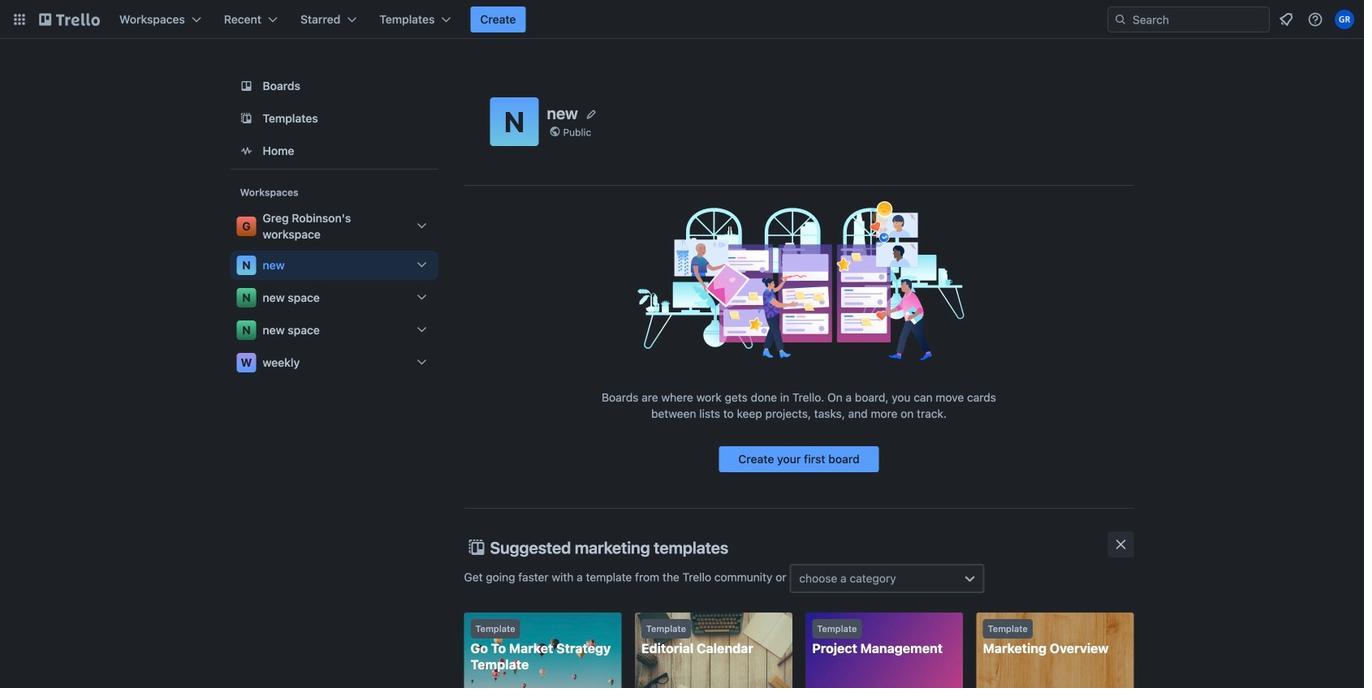 Task type: describe. For each thing, give the bounding box(es) containing it.
template board image
[[237, 109, 256, 128]]

board image
[[237, 76, 256, 96]]

0 notifications image
[[1277, 10, 1296, 29]]

back to home image
[[39, 6, 100, 32]]

workspace create first board section image
[[632, 199, 966, 361]]

open information menu image
[[1308, 11, 1324, 28]]



Task type: vqa. For each thing, say whether or not it's contained in the screenshot.
0 NOTIFICATIONS icon
yes



Task type: locate. For each thing, give the bounding box(es) containing it.
primary element
[[0, 0, 1365, 39]]

home image
[[237, 141, 256, 161]]

Search field
[[1127, 8, 1270, 31]]

search image
[[1114, 13, 1127, 26]]

greg robinson (gregrobinson96) image
[[1335, 10, 1355, 29]]



